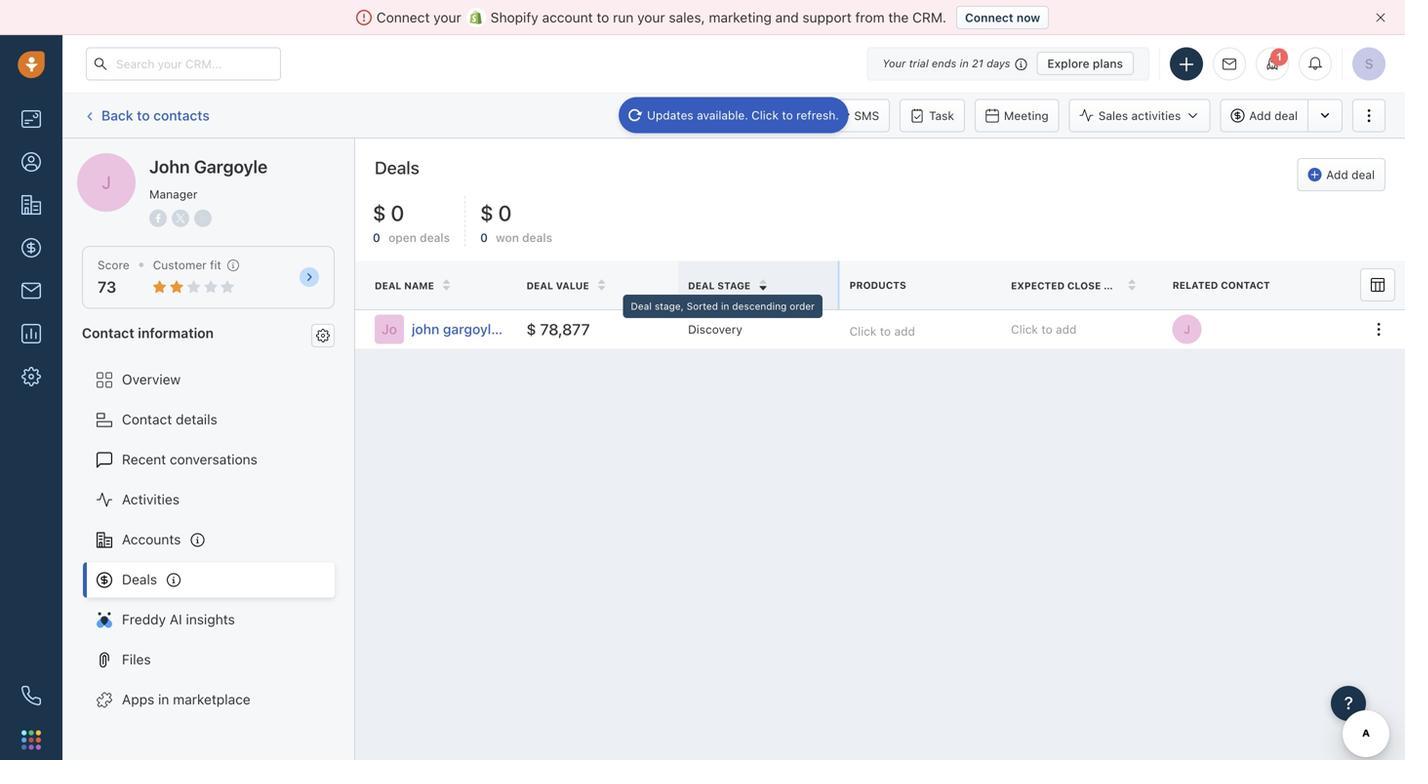 Task type: vqa. For each thing, say whether or not it's contained in the screenshot.
middle container_WX8MsF4aQZ5i3RN1 icon
no



Task type: describe. For each thing, give the bounding box(es) containing it.
$ 78,877
[[527, 320, 590, 339]]

and
[[776, 9, 799, 25]]

your
[[883, 57, 906, 70]]

stage
[[718, 280, 751, 291]]

1 vertical spatial add deal
[[1327, 168, 1375, 182]]

customer fit
[[153, 258, 221, 272]]

connect now
[[965, 11, 1041, 24]]

updates
[[647, 108, 694, 122]]

apps
[[122, 692, 154, 708]]

freddy
[[122, 612, 166, 628]]

$ 0 0 won deals
[[480, 200, 553, 245]]

deal name
[[375, 280, 434, 291]]

back to contacts
[[102, 107, 210, 123]]

related
[[1173, 280, 1219, 291]]

j link
[[1173, 315, 1202, 344]]

0 horizontal spatial add
[[895, 325, 916, 338]]

0 up won
[[498, 200, 512, 226]]

contact for contact information
[[82, 325, 134, 341]]

0 horizontal spatial click to add
[[850, 325, 916, 338]]

deals for $ 0 0 open deals
[[420, 231, 450, 245]]

j inside button
[[1184, 323, 1191, 336]]

name
[[404, 280, 434, 291]]

ends
[[932, 57, 957, 70]]

related contact
[[1173, 280, 1271, 291]]

close image
[[1376, 13, 1386, 22]]

score 73
[[98, 258, 130, 296]]

deal for deal stage, sorted in descending order
[[631, 300, 652, 312]]

refresh.
[[797, 108, 839, 122]]

conversations
[[170, 452, 258, 468]]

1 horizontal spatial click to add
[[1011, 323, 1077, 336]]

j for j
[[88, 154, 95, 168]]

expected
[[1011, 280, 1065, 291]]

now
[[1017, 11, 1041, 24]]

information
[[138, 325, 214, 341]]

connect for connect your
[[377, 9, 430, 25]]

support
[[803, 9, 852, 25]]

freshworks switcher image
[[21, 730, 41, 750]]

insights
[[186, 612, 235, 628]]

Search your CRM... text field
[[86, 47, 281, 81]]

available.
[[697, 108, 749, 122]]

task button
[[900, 99, 965, 132]]

deal stage
[[688, 280, 751, 291]]

apps in marketplace
[[122, 692, 251, 708]]

order
[[790, 300, 815, 312]]

your trial ends in 21 days
[[883, 57, 1011, 70]]

deal value
[[527, 280, 589, 291]]

meeting button
[[975, 99, 1060, 132]]

products
[[850, 280, 907, 291]]

open
[[389, 231, 417, 245]]

run
[[613, 9, 634, 25]]

plans
[[1093, 57, 1124, 70]]

email
[[672, 109, 702, 123]]

won
[[496, 231, 519, 245]]

call link
[[722, 99, 782, 132]]

fit
[[210, 258, 221, 272]]

the
[[889, 9, 909, 25]]

close
[[1068, 280, 1102, 291]]

stage,
[[655, 300, 684, 312]]

to right call
[[782, 108, 793, 122]]

0 vertical spatial add deal
[[1250, 109, 1298, 122]]

ai
[[170, 612, 182, 628]]

1 vertical spatial add deal button
[[1298, 158, 1386, 191]]

marketing
[[709, 9, 772, 25]]

0 horizontal spatial john
[[116, 153, 147, 169]]

task
[[929, 109, 955, 123]]

crm.
[[913, 9, 947, 25]]

to left 'run' on the top of page
[[597, 9, 610, 25]]

overview
[[122, 372, 181, 388]]

customer
[[153, 258, 207, 272]]

contact
[[1221, 280, 1271, 291]]

freddy ai insights
[[122, 612, 235, 628]]

1 link
[[1256, 47, 1290, 81]]

date
[[1104, 280, 1131, 291]]

back to contacts link
[[82, 100, 211, 131]]

0 left open
[[373, 231, 381, 245]]

account
[[542, 9, 593, 25]]

shopify account to run your sales, marketing and support from the crm.
[[491, 9, 947, 25]]

call button
[[722, 99, 782, 132]]

expected close date
[[1011, 280, 1131, 291]]

activities
[[1132, 109, 1181, 122]]

email button
[[643, 99, 713, 132]]

contact details
[[122, 412, 217, 428]]

in for descending
[[721, 300, 730, 312]]

updates available. click to refresh. link
[[619, 97, 849, 133]]

contacts
[[153, 107, 210, 123]]



Task type: locate. For each thing, give the bounding box(es) containing it.
0 horizontal spatial deal
[[1275, 109, 1298, 122]]

explore plans
[[1048, 57, 1124, 70]]

click to add down products
[[850, 325, 916, 338]]

0 horizontal spatial your
[[434, 9, 462, 25]]

78,877
[[540, 320, 590, 339]]

discovery
[[688, 323, 743, 336]]

j
[[88, 154, 95, 168], [102, 172, 111, 193], [1184, 323, 1191, 336]]

1 vertical spatial in
[[721, 300, 730, 312]]

explore
[[1048, 57, 1090, 70]]

0 vertical spatial deal
[[1275, 109, 1298, 122]]

1 vertical spatial add
[[1327, 168, 1349, 182]]

deals right open
[[420, 231, 450, 245]]

deals inside '$ 0 0 open deals'
[[420, 231, 450, 245]]

score
[[98, 258, 130, 272]]

1 horizontal spatial your
[[638, 9, 665, 25]]

trial
[[909, 57, 929, 70]]

0 vertical spatial deals
[[375, 157, 420, 178]]

1 horizontal spatial $
[[480, 200, 494, 226]]

$ inside $ 0 0 won deals
[[480, 200, 494, 226]]

0 horizontal spatial deals
[[122, 572, 157, 588]]

in right apps
[[158, 692, 169, 708]]

in for 21
[[960, 57, 969, 70]]

$ 0 0 open deals
[[373, 200, 450, 245]]

$ inside '$ 0 0 open deals'
[[373, 200, 386, 226]]

deal left name
[[375, 280, 402, 291]]

1 horizontal spatial add
[[1327, 168, 1349, 182]]

j down related
[[1184, 323, 1191, 336]]

sorted
[[687, 300, 718, 312]]

deal inside tooltip
[[631, 300, 652, 312]]

click to add
[[1011, 323, 1077, 336], [850, 325, 916, 338]]

0 horizontal spatial deals
[[420, 231, 450, 245]]

deals for $ 0 0 won deals
[[522, 231, 553, 245]]

deals up the freddy
[[122, 572, 157, 588]]

1 vertical spatial contact
[[122, 412, 172, 428]]

recent
[[122, 452, 166, 468]]

2 horizontal spatial in
[[960, 57, 969, 70]]

1 horizontal spatial connect
[[965, 11, 1014, 24]]

2 vertical spatial in
[[158, 692, 169, 708]]

1 horizontal spatial deals
[[375, 157, 420, 178]]

from
[[856, 9, 885, 25]]

connect inside button
[[965, 11, 1014, 24]]

$ for $ 0 0 open deals
[[373, 200, 386, 226]]

1
[[1277, 51, 1283, 63]]

1 horizontal spatial deal
[[1352, 168, 1375, 182]]

j for score
[[102, 172, 111, 193]]

1 horizontal spatial in
[[721, 300, 730, 312]]

2 deals from the left
[[522, 231, 553, 245]]

add down products
[[895, 325, 916, 338]]

gargoyle
[[151, 153, 207, 169], [194, 156, 268, 177]]

click
[[752, 108, 779, 122], [1011, 323, 1039, 336], [850, 325, 877, 338]]

1 your from the left
[[434, 9, 462, 25]]

contact for contact details
[[122, 412, 172, 428]]

2 horizontal spatial click
[[1011, 323, 1039, 336]]

activities
[[122, 492, 180, 508]]

add deal button
[[1221, 99, 1308, 132], [1298, 158, 1386, 191]]

phone image
[[21, 686, 41, 706]]

2 your from the left
[[638, 9, 665, 25]]

0 horizontal spatial j
[[88, 154, 95, 168]]

john down back to contacts link
[[116, 153, 147, 169]]

recent conversations
[[122, 452, 258, 468]]

0 vertical spatial add
[[1250, 109, 1272, 122]]

deal for deal name
[[375, 280, 402, 291]]

j down back
[[102, 172, 111, 193]]

0 vertical spatial contact
[[82, 325, 134, 341]]

click to add down expected
[[1011, 323, 1077, 336]]

deal
[[375, 280, 402, 291], [527, 280, 553, 291], [688, 280, 715, 291], [631, 300, 652, 312]]

details
[[176, 412, 217, 428]]

0 horizontal spatial add
[[1250, 109, 1272, 122]]

0 horizontal spatial click
[[752, 108, 779, 122]]

in down deal stage
[[721, 300, 730, 312]]

2 horizontal spatial $
[[527, 320, 536, 339]]

your left shopify on the left top
[[434, 9, 462, 25]]

to right back
[[137, 107, 150, 123]]

john gargoyle
[[116, 153, 207, 169], [149, 156, 268, 177]]

back
[[102, 107, 133, 123]]

73 button
[[98, 278, 116, 296]]

sms
[[854, 109, 880, 123]]

descending
[[733, 300, 787, 312]]

in
[[960, 57, 969, 70], [721, 300, 730, 312], [158, 692, 169, 708]]

deal stage, sorted in descending order
[[631, 300, 815, 312]]

deal left value
[[527, 280, 553, 291]]

accounts
[[122, 532, 181, 548]]

sales,
[[669, 9, 705, 25]]

meeting
[[1004, 109, 1049, 123]]

1 horizontal spatial add
[[1056, 323, 1077, 336]]

deal up sorted
[[688, 280, 715, 291]]

in left 21
[[960, 57, 969, 70]]

days
[[987, 57, 1011, 70]]

updates available. click to refresh.
[[647, 108, 839, 122]]

your
[[434, 9, 462, 25], [638, 9, 665, 25]]

to down expected
[[1042, 323, 1053, 336]]

contact up recent
[[122, 412, 172, 428]]

deals right won
[[522, 231, 553, 245]]

2 vertical spatial j
[[1184, 323, 1191, 336]]

0
[[391, 200, 404, 226], [498, 200, 512, 226], [373, 231, 381, 245], [480, 231, 488, 245]]

2 horizontal spatial j
[[1184, 323, 1191, 336]]

deals inside $ 0 0 won deals
[[522, 231, 553, 245]]

1 horizontal spatial j
[[102, 172, 111, 193]]

deal for deal stage
[[688, 280, 715, 291]]

deal
[[1275, 109, 1298, 122], [1352, 168, 1375, 182]]

$
[[373, 200, 386, 226], [480, 200, 494, 226], [527, 320, 536, 339]]

sms button
[[825, 99, 890, 132]]

in inside tooltip
[[721, 300, 730, 312]]

phone element
[[12, 677, 51, 716]]

to down products
[[880, 325, 891, 338]]

marketplace
[[173, 692, 251, 708]]

0 horizontal spatial connect
[[377, 9, 430, 25]]

connect for connect now
[[965, 11, 1014, 24]]

1 horizontal spatial deals
[[522, 231, 553, 245]]

manager
[[149, 187, 198, 201]]

deal left stage,
[[631, 300, 652, 312]]

to
[[597, 9, 610, 25], [137, 107, 150, 123], [782, 108, 793, 122], [1042, 323, 1053, 336], [880, 325, 891, 338]]

deals up '$ 0 0 open deals'
[[375, 157, 420, 178]]

send email image
[[1223, 58, 1237, 71]]

0 horizontal spatial $
[[373, 200, 386, 226]]

0 vertical spatial add deal button
[[1221, 99, 1308, 132]]

1 deals from the left
[[420, 231, 450, 245]]

j down back to contacts link
[[88, 154, 95, 168]]

0 vertical spatial j
[[88, 154, 95, 168]]

deal stage, sorted in descending order tooltip
[[623, 295, 823, 323]]

1 horizontal spatial john
[[149, 156, 190, 177]]

$ right '$ 0 0 open deals'
[[480, 200, 494, 226]]

deals
[[420, 231, 450, 245], [522, 231, 553, 245]]

shopify
[[491, 9, 539, 25]]

1 horizontal spatial add deal
[[1327, 168, 1375, 182]]

73
[[98, 278, 116, 296]]

$ for $ 78,877
[[527, 320, 536, 339]]

0 left won
[[480, 231, 488, 245]]

add
[[1250, 109, 1272, 122], [1327, 168, 1349, 182]]

sales
[[1099, 109, 1129, 122]]

sales activities
[[1099, 109, 1181, 122]]

1 horizontal spatial click
[[850, 325, 877, 338]]

mng settings image
[[316, 329, 330, 342]]

j button
[[1173, 315, 1202, 344]]

sales activities button
[[1070, 99, 1221, 132], [1070, 99, 1211, 132]]

$ up 'deal name'
[[373, 200, 386, 226]]

$ for $ 0 0 won deals
[[480, 200, 494, 226]]

jo
[[382, 321, 397, 337]]

21
[[972, 57, 984, 70]]

connect
[[377, 9, 430, 25], [965, 11, 1014, 24]]

add
[[1056, 323, 1077, 336], [895, 325, 916, 338]]

deals
[[375, 157, 420, 178], [122, 572, 157, 588]]

add down expected close date
[[1056, 323, 1077, 336]]

1 vertical spatial deal
[[1352, 168, 1375, 182]]

0 vertical spatial in
[[960, 57, 969, 70]]

contact down 73
[[82, 325, 134, 341]]

$ left 78,877
[[527, 320, 536, 339]]

your right 'run' on the top of page
[[638, 9, 665, 25]]

deal for deal value
[[527, 280, 553, 291]]

files
[[122, 652, 151, 668]]

0 horizontal spatial in
[[158, 692, 169, 708]]

connect now button
[[957, 6, 1050, 29]]

john up manager
[[149, 156, 190, 177]]

connect your
[[377, 9, 462, 25]]

contact information
[[82, 325, 214, 341]]

add deal
[[1250, 109, 1298, 122], [1327, 168, 1375, 182]]

0 horizontal spatial add deal
[[1250, 109, 1298, 122]]

1 vertical spatial j
[[102, 172, 111, 193]]

call
[[752, 109, 772, 123]]

0 up open
[[391, 200, 404, 226]]

1 vertical spatial deals
[[122, 572, 157, 588]]



